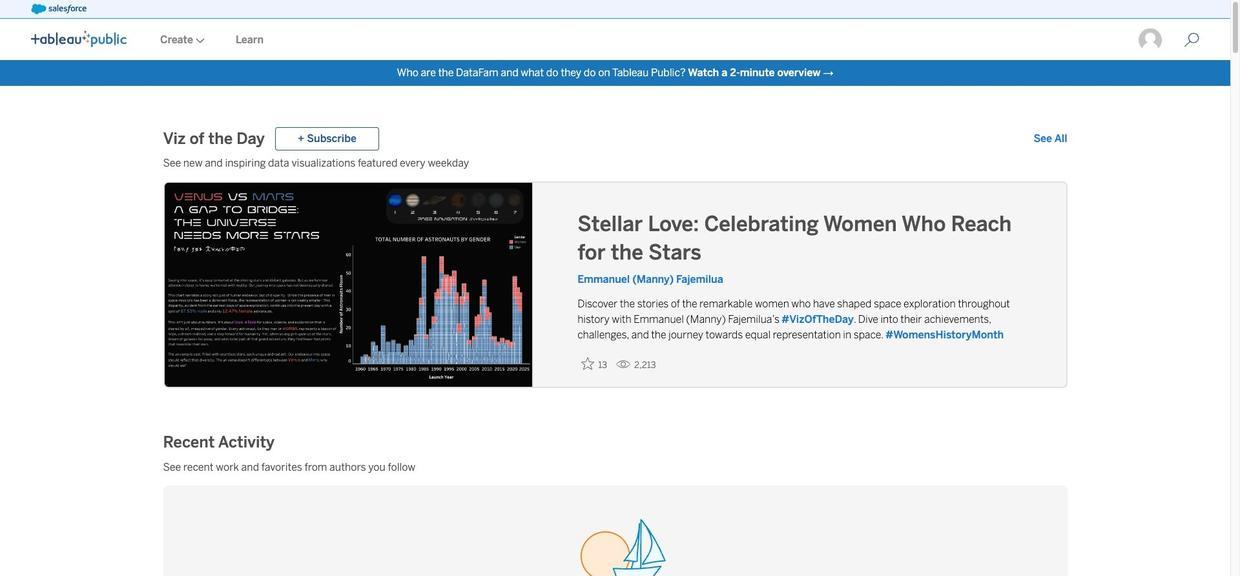Task type: locate. For each thing, give the bounding box(es) containing it.
Add Favorite button
[[578, 353, 611, 375]]

viz of the day heading
[[163, 129, 265, 149]]

go to search image
[[1169, 32, 1216, 48]]

add favorite image
[[582, 357, 595, 370]]

jacob.simon6557 image
[[1138, 27, 1164, 53]]

recent activity heading
[[163, 432, 275, 453]]

logo image
[[31, 30, 127, 47]]



Task type: describe. For each thing, give the bounding box(es) containing it.
see new and inspiring data visualizations featured every weekday element
[[163, 156, 1068, 171]]

tableau public viz of the day image
[[164, 183, 534, 390]]

see all viz of the day element
[[1034, 131, 1068, 147]]

salesforce logo image
[[31, 4, 86, 14]]

see recent work and favorites from authors you follow element
[[163, 460, 1068, 476]]

create image
[[193, 38, 205, 43]]



Task type: vqa. For each thing, say whether or not it's contained in the screenshot.
New Data Source icon
no



